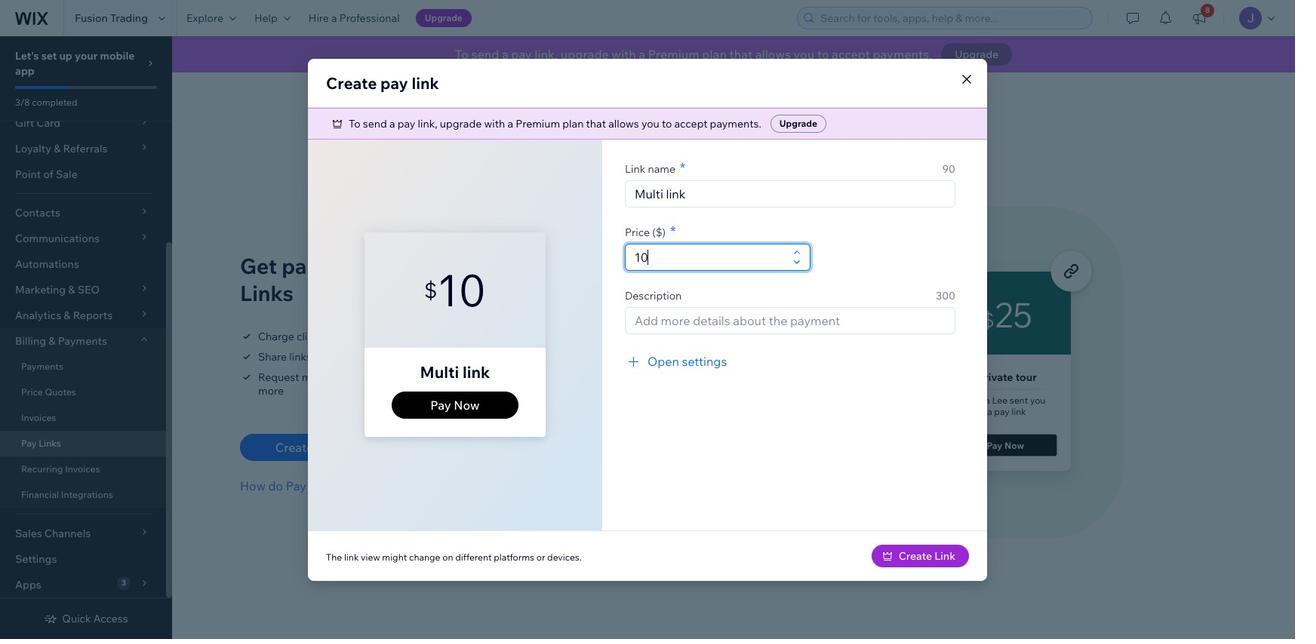 Task type: vqa. For each thing, say whether or not it's contained in the screenshot.
leftmost Upgrade button
yes



Task type: locate. For each thing, give the bounding box(es) containing it.
0 horizontal spatial plan
[[563, 117, 584, 130]]

0 vertical spatial plan
[[702, 47, 727, 62]]

link,
[[535, 47, 558, 62], [418, 117, 438, 130]]

multiple
[[371, 330, 411, 343]]

help button
[[245, 0, 300, 36]]

for
[[338, 371, 352, 384]]

2 vertical spatial create
[[899, 549, 932, 563]]

0 horizontal spatial premium
[[516, 117, 560, 130]]

might
[[382, 551, 407, 563]]

upgrade
[[425, 12, 463, 23], [955, 48, 999, 61], [780, 117, 818, 129]]

10
[[437, 262, 486, 317]]

or
[[358, 330, 368, 343], [407, 350, 418, 364], [536, 551, 545, 563]]

payments up payments link
[[58, 334, 107, 348]]

2 horizontal spatial link
[[463, 362, 490, 382]]

0 vertical spatial with
[[612, 47, 636, 62]]

1 horizontal spatial *
[[680, 159, 686, 176]]

1 horizontal spatial create link
[[899, 549, 956, 563]]

1 vertical spatial link
[[463, 362, 490, 382]]

automations link
[[0, 251, 166, 277]]

to
[[455, 47, 469, 62], [349, 117, 361, 130]]

price left quotes
[[21, 387, 43, 398]]

0 horizontal spatial upgrade
[[425, 12, 463, 23]]

0 horizontal spatial create
[[275, 440, 314, 455]]

0 vertical spatial you
[[794, 47, 815, 62]]

description
[[625, 289, 682, 302]]

upgrade button up link name field
[[771, 114, 827, 132]]

invoices
[[21, 412, 56, 423], [65, 464, 100, 475]]

1 vertical spatial pay
[[381, 73, 408, 92]]

link inside link name *
[[625, 162, 646, 176]]

quotes
[[45, 387, 76, 398]]

0 horizontal spatial with
[[424, 253, 468, 279]]

create link button
[[240, 434, 375, 461], [872, 545, 969, 567]]

accept
[[832, 47, 870, 62], [675, 117, 708, 130]]

allows
[[755, 47, 791, 62], [609, 117, 639, 130]]

social,
[[329, 350, 360, 364]]

0 vertical spatial price
[[625, 225, 650, 239]]

open
[[648, 354, 679, 369]]

link
[[412, 73, 439, 92], [463, 362, 490, 382], [344, 551, 359, 563]]

on
[[314, 350, 326, 364], [442, 551, 453, 563]]

send
[[471, 47, 499, 62], [363, 117, 387, 130]]

links up recurring
[[39, 438, 61, 449]]

2 vertical spatial you
[[461, 350, 479, 364]]

pay left 'now'
[[431, 398, 451, 413]]

0 horizontal spatial payments.
[[710, 117, 762, 130]]

1 horizontal spatial send
[[471, 47, 499, 62]]

point of sale
[[15, 168, 78, 181]]

0 horizontal spatial *
[[670, 222, 676, 240]]

create link
[[275, 440, 340, 455], [899, 549, 956, 563]]

0 horizontal spatial price
[[21, 387, 43, 398]]

0 vertical spatial to
[[455, 47, 469, 62]]

0 vertical spatial allows
[[755, 47, 791, 62]]

financial integrations link
[[0, 482, 166, 508]]

how do pay links work?
[[240, 479, 375, 494]]

0 vertical spatial premium
[[648, 47, 700, 62]]

0 vertical spatial pay
[[511, 47, 532, 62]]

2 vertical spatial upgrade button
[[771, 114, 827, 132]]

0 horizontal spatial link
[[344, 551, 359, 563]]

1 vertical spatial to
[[349, 117, 361, 130]]

2 vertical spatial link
[[344, 551, 359, 563]]

0 horizontal spatial links
[[39, 438, 61, 449]]

financial integrations
[[21, 489, 113, 500]]

0 vertical spatial create link
[[275, 440, 340, 455]]

on right links
[[314, 350, 326, 364]]

1 vertical spatial to
[[662, 117, 672, 130]]

recurring invoices
[[21, 464, 100, 475]]

payments up price quotes on the bottom left of the page
[[21, 361, 63, 372]]

1 vertical spatial create link button
[[872, 545, 969, 567]]

upgrade up link name field
[[780, 117, 818, 129]]

1 vertical spatial create link
[[899, 549, 956, 563]]

plan
[[702, 47, 727, 62], [563, 117, 584, 130]]

0 horizontal spatial that
[[586, 117, 606, 130]]

or right the once
[[358, 330, 368, 343]]

automations
[[15, 257, 79, 271]]

work?
[[341, 479, 375, 494]]

0 vertical spatial your
[[75, 49, 98, 63]]

fusion trading
[[75, 11, 148, 25]]

0 horizontal spatial on
[[314, 350, 326, 364]]

3/8 completed
[[15, 97, 77, 108]]

0 vertical spatial *
[[680, 159, 686, 176]]

sidebar element
[[0, 0, 172, 639]]

pay right the $
[[473, 253, 510, 279]]

Description field
[[630, 308, 950, 333]]

Price ($) text field
[[630, 244, 788, 270]]

access
[[93, 612, 128, 626]]

0 vertical spatial links
[[240, 280, 294, 306]]

upgrade right 'professional'
[[425, 12, 463, 23]]

to
[[817, 47, 829, 62], [662, 117, 672, 130]]

0 horizontal spatial link
[[316, 440, 340, 455]]

charge
[[258, 330, 294, 343]]

links
[[289, 350, 311, 364]]

price inside sidebar element
[[21, 387, 43, 398]]

or left the devices.
[[536, 551, 545, 563]]

settings
[[682, 354, 727, 369]]

upgrade button right 'professional'
[[416, 9, 472, 27]]

0 vertical spatial upgrade button
[[416, 9, 472, 27]]

1 vertical spatial upgrade
[[440, 117, 482, 130]]

&
[[49, 334, 55, 348]]

1 vertical spatial *
[[670, 222, 676, 240]]

1 vertical spatial that
[[586, 117, 606, 130]]

0 horizontal spatial or
[[358, 330, 368, 343]]

0 horizontal spatial you
[[461, 350, 479, 364]]

or left any
[[407, 350, 418, 364]]

0 vertical spatial to
[[817, 47, 829, 62]]

links inside get paid instantly with pay links
[[240, 280, 294, 306]]

your inside let's set up your mobile app
[[75, 49, 98, 63]]

1 vertical spatial you
[[642, 117, 660, 130]]

0 vertical spatial link
[[412, 73, 439, 92]]

your right for
[[354, 371, 376, 384]]

with
[[612, 47, 636, 62], [484, 117, 505, 130], [424, 253, 468, 279]]

you
[[794, 47, 815, 62], [642, 117, 660, 130], [461, 350, 479, 364]]

0 horizontal spatial to
[[662, 117, 672, 130]]

payments
[[58, 334, 107, 348], [21, 361, 63, 372]]

1 horizontal spatial link,
[[535, 47, 558, 62]]

1 horizontal spatial price
[[625, 225, 650, 239]]

any
[[420, 350, 437, 364]]

your
[[75, 49, 98, 63], [354, 371, 376, 384]]

90
[[942, 162, 956, 176]]

0 horizontal spatial invoices
[[21, 412, 56, 423]]

1 horizontal spatial links
[[240, 280, 294, 306]]

* right the ($)
[[670, 222, 676, 240]]

1 vertical spatial links
[[39, 438, 61, 449]]

1 horizontal spatial on
[[442, 551, 453, 563]]

0 horizontal spatial your
[[75, 49, 98, 63]]

price inside the price ($) *
[[625, 225, 650, 239]]

upgrade down search for tools, apps, help & more... field
[[955, 48, 999, 61]]

* for link name *
[[680, 159, 686, 176]]

0 horizontal spatial allows
[[609, 117, 639, 130]]

upgrade button down search for tools, apps, help & more... field
[[942, 43, 1012, 66]]

0 horizontal spatial upgrade
[[440, 117, 482, 130]]

3/8
[[15, 97, 30, 108]]

pay
[[473, 253, 510, 279], [431, 398, 451, 413], [21, 438, 37, 449], [286, 479, 306, 494]]

pay
[[511, 47, 532, 62], [381, 73, 408, 92], [398, 117, 415, 130]]

0 vertical spatial payments
[[58, 334, 107, 348]]

1 vertical spatial invoices
[[65, 464, 100, 475]]

0 vertical spatial accept
[[832, 47, 870, 62]]

price left the ($)
[[625, 225, 650, 239]]

pay inside get paid instantly with pay links
[[473, 253, 510, 279]]

pay right the do
[[286, 479, 306, 494]]

multi
[[420, 362, 459, 382]]

0 vertical spatial upgrade
[[561, 47, 609, 62]]

price for price ($) *
[[625, 225, 650, 239]]

0 vertical spatial that
[[730, 47, 753, 62]]

on right change
[[442, 551, 453, 563]]

2 vertical spatial link
[[935, 549, 956, 563]]

1 vertical spatial payments.
[[710, 117, 762, 130]]

links
[[240, 280, 294, 306], [39, 438, 61, 449], [309, 479, 338, 494]]

1 horizontal spatial or
[[407, 350, 418, 364]]

links left 'work?'
[[309, 479, 338, 494]]

1 horizontal spatial that
[[730, 47, 753, 62]]

links down get
[[240, 280, 294, 306]]

your right up
[[75, 49, 98, 63]]

pay up recurring
[[21, 438, 37, 449]]

2 horizontal spatial upgrade button
[[942, 43, 1012, 66]]

* right the name
[[680, 159, 686, 176]]

*
[[680, 159, 686, 176], [670, 222, 676, 240]]

get paid instantly with pay links
[[240, 253, 510, 306]]

1 vertical spatial link,
[[418, 117, 438, 130]]

your inside charge clients once or multiple times share links on social, via email or any way you want request money for your products, services, events and more
[[354, 371, 376, 384]]

invoices down pay links link
[[65, 464, 100, 475]]

create
[[326, 73, 377, 92], [275, 440, 314, 455], [899, 549, 932, 563]]

invoices up pay links
[[21, 412, 56, 423]]

explore
[[186, 11, 223, 25]]

charge clients once or multiple times share links on social, via email or any way you want request money for your products, services, events and more
[[258, 330, 527, 398]]

point
[[15, 168, 41, 181]]

1 vertical spatial create
[[275, 440, 314, 455]]

payments.
[[873, 47, 932, 62], [710, 117, 762, 130]]

0 vertical spatial create
[[326, 73, 377, 92]]

with inside get paid instantly with pay links
[[424, 253, 468, 279]]

1 vertical spatial premium
[[516, 117, 560, 130]]

1 horizontal spatial your
[[354, 371, 376, 384]]

0 horizontal spatial upgrade button
[[416, 9, 472, 27]]

upgrade button
[[416, 9, 472, 27], [942, 43, 1012, 66], [771, 114, 827, 132]]

1 horizontal spatial link
[[625, 162, 646, 176]]

2 vertical spatial with
[[424, 253, 468, 279]]



Task type: describe. For each thing, give the bounding box(es) containing it.
link name *
[[625, 159, 686, 176]]

0 vertical spatial send
[[471, 47, 499, 62]]

different
[[455, 551, 492, 563]]

2 horizontal spatial with
[[612, 47, 636, 62]]

2 horizontal spatial create
[[899, 549, 932, 563]]

app
[[15, 64, 35, 78]]

1 horizontal spatial to
[[455, 47, 469, 62]]

pay links link
[[0, 431, 166, 457]]

services,
[[428, 371, 471, 384]]

0 vertical spatial link,
[[535, 47, 558, 62]]

1 horizontal spatial plan
[[702, 47, 727, 62]]

the
[[326, 551, 342, 563]]

let's
[[15, 49, 39, 63]]

pay inside sidebar element
[[21, 438, 37, 449]]

more
[[258, 384, 284, 398]]

price quotes link
[[0, 380, 166, 405]]

1 vertical spatial to send a pay link, upgrade with a premium plan that allows you to accept payments.
[[349, 117, 762, 130]]

money
[[302, 371, 335, 384]]

let's set up your mobile app
[[15, 49, 135, 78]]

pay now button
[[392, 392, 519, 419]]

1 horizontal spatial premium
[[648, 47, 700, 62]]

trading
[[110, 11, 148, 25]]

change
[[409, 551, 440, 563]]

1 vertical spatial allows
[[609, 117, 639, 130]]

help
[[254, 11, 278, 25]]

pay links
[[21, 438, 61, 449]]

links inside sidebar element
[[39, 438, 61, 449]]

quick access button
[[44, 612, 128, 626]]

0 vertical spatial payments.
[[873, 47, 932, 62]]

and
[[508, 371, 527, 384]]

on inside charge clients once or multiple times share links on social, via email or any way you want request money for your products, services, events and more
[[314, 350, 326, 364]]

payments link
[[0, 354, 166, 380]]

1 vertical spatial plan
[[563, 117, 584, 130]]

how
[[240, 479, 266, 494]]

1 horizontal spatial create link button
[[872, 545, 969, 567]]

price for price quotes
[[21, 387, 43, 398]]

0 horizontal spatial create link button
[[240, 434, 375, 461]]

1 horizontal spatial with
[[484, 117, 505, 130]]

request
[[258, 371, 299, 384]]

Search for tools, apps, help & more... field
[[816, 8, 1088, 29]]

0 vertical spatial upgrade
[[425, 12, 463, 23]]

devices.
[[547, 551, 582, 563]]

0 horizontal spatial send
[[363, 117, 387, 130]]

link for multi link
[[463, 362, 490, 382]]

0 horizontal spatial create link
[[275, 440, 340, 455]]

instantly
[[331, 253, 420, 279]]

billing
[[15, 334, 46, 348]]

1 vertical spatial upgrade button
[[942, 43, 1012, 66]]

1 horizontal spatial accept
[[832, 47, 870, 62]]

financial
[[21, 489, 59, 500]]

you inside charge clients once or multiple times share links on social, via email or any way you want request money for your products, services, events and more
[[461, 350, 479, 364]]

1 horizontal spatial upgrade
[[561, 47, 609, 62]]

of
[[43, 168, 54, 181]]

$ 10
[[424, 262, 486, 317]]

times
[[413, 330, 441, 343]]

price quotes
[[21, 387, 76, 398]]

1 vertical spatial link
[[316, 440, 340, 455]]

pay now
[[431, 398, 480, 413]]

1 horizontal spatial create
[[326, 73, 377, 92]]

up
[[59, 49, 72, 63]]

payments inside dropdown button
[[58, 334, 107, 348]]

2 vertical spatial links
[[309, 479, 338, 494]]

1 horizontal spatial to
[[817, 47, 829, 62]]

$
[[424, 277, 437, 303]]

2 horizontal spatial or
[[536, 551, 545, 563]]

price ($) *
[[625, 222, 676, 240]]

share
[[258, 350, 287, 364]]

1 horizontal spatial upgrade button
[[771, 114, 827, 132]]

once
[[331, 330, 356, 343]]

1 vertical spatial or
[[407, 350, 418, 364]]

want
[[482, 350, 506, 364]]

open settings button
[[625, 352, 727, 370]]

email
[[378, 350, 405, 364]]

hire
[[309, 11, 329, 25]]

way
[[440, 350, 459, 364]]

quick
[[62, 612, 91, 626]]

0 vertical spatial or
[[358, 330, 368, 343]]

fusion
[[75, 11, 108, 25]]

now
[[454, 398, 480, 413]]

sale
[[56, 168, 78, 181]]

2 horizontal spatial you
[[794, 47, 815, 62]]

0 vertical spatial invoices
[[21, 412, 56, 423]]

recurring invoices link
[[0, 457, 166, 482]]

recurring
[[21, 464, 63, 475]]

hire a professional link
[[300, 0, 409, 36]]

pay inside button
[[431, 398, 451, 413]]

quick access
[[62, 612, 128, 626]]

point of sale link
[[0, 162, 166, 187]]

0 vertical spatial to send a pay link, upgrade with a premium plan that allows you to accept payments.
[[455, 47, 932, 62]]

integrations
[[61, 489, 113, 500]]

platforms
[[494, 551, 534, 563]]

settings link
[[0, 547, 166, 572]]

settings
[[15, 553, 57, 566]]

8 button
[[1183, 0, 1216, 36]]

1 vertical spatial payments
[[21, 361, 63, 372]]

professional
[[340, 11, 400, 25]]

2 vertical spatial pay
[[398, 117, 415, 130]]

2 horizontal spatial link
[[935, 549, 956, 563]]

billing & payments button
[[0, 328, 166, 354]]

via
[[362, 350, 376, 364]]

0 horizontal spatial accept
[[675, 117, 708, 130]]

($)
[[652, 225, 666, 239]]

1 horizontal spatial upgrade
[[780, 117, 818, 129]]

how do pay links work? link
[[240, 477, 375, 495]]

multi link
[[420, 362, 490, 382]]

1 horizontal spatial you
[[642, 117, 660, 130]]

billing & payments
[[15, 334, 107, 348]]

2 horizontal spatial upgrade
[[955, 48, 999, 61]]

products,
[[378, 371, 425, 384]]

1 horizontal spatial invoices
[[65, 464, 100, 475]]

name
[[648, 162, 676, 176]]

create pay link
[[326, 73, 439, 92]]

* for price ($) *
[[670, 222, 676, 240]]

hire a professional
[[309, 11, 400, 25]]

completed
[[32, 97, 77, 108]]

open settings
[[648, 354, 727, 369]]

invoices link
[[0, 405, 166, 431]]

the link view might change on different platforms or devices.
[[326, 551, 582, 563]]

get
[[240, 253, 277, 279]]

Link name field
[[630, 181, 950, 206]]

0 horizontal spatial link,
[[418, 117, 438, 130]]

clients
[[297, 330, 329, 343]]

8
[[1206, 5, 1210, 15]]

link for the link view might change on different platforms or devices.
[[344, 551, 359, 563]]

300
[[936, 289, 956, 302]]

set
[[41, 49, 57, 63]]



